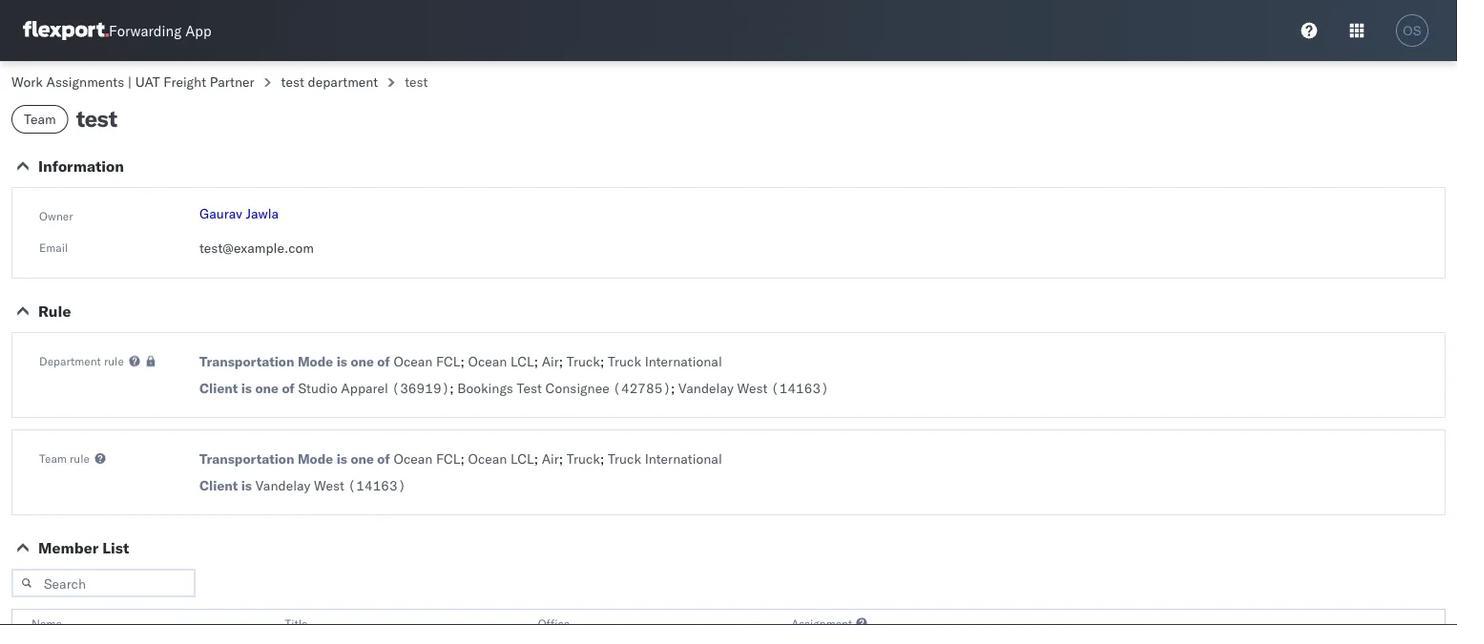 Task type: describe. For each thing, give the bounding box(es) containing it.
2 horizontal spatial test
[[405, 74, 428, 90]]

uat
[[135, 74, 160, 90]]

team for team rule
[[39, 451, 67, 465]]

information
[[38, 157, 124, 176]]

rule
[[38, 302, 71, 321]]

member list
[[38, 538, 129, 558]]

transportation mode is one of for client is one of
[[200, 353, 390, 370]]

os
[[1404, 23, 1422, 38]]

work
[[11, 74, 43, 90]]

truck up the consignee
[[567, 353, 600, 370]]

|
[[128, 74, 132, 90]]

freight
[[164, 74, 206, 90]]

ocean up (36919)
[[394, 353, 433, 370]]

forwarding app link
[[23, 21, 212, 40]]

list
[[102, 538, 129, 558]]

team for team
[[24, 111, 56, 127]]

test department
[[281, 74, 378, 90]]

forwarding app
[[109, 21, 212, 40]]

of for client is
[[377, 451, 390, 467]]

app
[[185, 21, 212, 40]]

1 horizontal spatial west
[[737, 380, 768, 397]]

international for client is one of
[[645, 353, 722, 370]]

client is one of
[[200, 380, 295, 397]]

1 vertical spatial one
[[255, 380, 279, 397]]

1 vertical spatial of
[[282, 380, 295, 397]]

0 horizontal spatial west
[[314, 477, 345, 494]]

studio
[[298, 380, 338, 397]]

consignee
[[546, 380, 610, 397]]

gaurav
[[200, 205, 242, 222]]

ocean down (36919)
[[394, 451, 433, 467]]

ocean fcl ; ocean lcl ; air ; truck ; truck international for client is
[[394, 451, 722, 467]]

test@example.com
[[200, 240, 314, 256]]

0 horizontal spatial (14163)
[[348, 477, 406, 494]]

1 vertical spatial vandelay
[[255, 477, 311, 494]]

transportation for client is one of
[[200, 353, 294, 370]]

transportation mode is one of for client is
[[200, 451, 390, 467]]

1 horizontal spatial vandelay
[[679, 380, 734, 397]]

client for client is vandelay west (14163)
[[200, 477, 238, 494]]

owner
[[39, 209, 73, 223]]

of for client is one of
[[377, 353, 390, 370]]

apparel
[[341, 380, 388, 397]]

(36919)
[[392, 380, 450, 397]]

os button
[[1391, 9, 1435, 53]]

client is vandelay west (14163)
[[200, 477, 406, 494]]

mode for client is
[[298, 451, 333, 467]]

gaurav jawla
[[200, 205, 279, 222]]

test department link
[[281, 74, 378, 90]]

rule for client is one of
[[104, 354, 124, 368]]



Task type: vqa. For each thing, say whether or not it's contained in the screenshot.
"ABCDEFG78456546" corresponding to Confirm Delivery
no



Task type: locate. For each thing, give the bounding box(es) containing it.
0 vertical spatial ocean fcl ; ocean lcl ; air ; truck ; truck international
[[394, 353, 722, 370]]

rule up member list
[[70, 451, 90, 465]]

1 transportation mode is one of from the top
[[200, 353, 390, 370]]

1 vertical spatial west
[[314, 477, 345, 494]]

0 horizontal spatial rule
[[70, 451, 90, 465]]

flexport. image
[[23, 21, 109, 40]]

assignments
[[46, 74, 124, 90]]

department
[[308, 74, 378, 90]]

lcl up test in the bottom of the page
[[511, 353, 534, 370]]

0 vertical spatial west
[[737, 380, 768, 397]]

west
[[737, 380, 768, 397], [314, 477, 345, 494]]

ocean
[[394, 353, 433, 370], [468, 353, 507, 370], [394, 451, 433, 467], [468, 451, 507, 467]]

transportation up client is one of
[[200, 353, 294, 370]]

0 vertical spatial of
[[377, 353, 390, 370]]

international down (42785)
[[645, 451, 722, 467]]

0 vertical spatial rule
[[104, 354, 124, 368]]

jawla
[[246, 205, 279, 222]]

2 client from the top
[[200, 477, 238, 494]]

0 vertical spatial mode
[[298, 353, 333, 370]]

email
[[39, 240, 68, 254]]

1 horizontal spatial rule
[[104, 354, 124, 368]]

department rule
[[39, 354, 124, 368]]

1 air from the top
[[542, 353, 559, 370]]

ocean up bookings
[[468, 353, 507, 370]]

transportation mode is one of
[[200, 353, 390, 370], [200, 451, 390, 467]]

rule right department
[[104, 354, 124, 368]]

2 air from the top
[[542, 451, 559, 467]]

fcl down (36919)
[[436, 451, 461, 467]]

(42785)
[[613, 380, 671, 397]]

partner
[[210, 74, 254, 90]]

of
[[377, 353, 390, 370], [282, 380, 295, 397], [377, 451, 390, 467]]

of down apparel
[[377, 451, 390, 467]]

international
[[645, 353, 722, 370], [645, 451, 722, 467]]

client for client is one of
[[200, 380, 238, 397]]

transportation mode is one of up client is vandelay west (14163)
[[200, 451, 390, 467]]

2 lcl from the top
[[511, 451, 534, 467]]

forwarding
[[109, 21, 182, 40]]

member
[[38, 538, 99, 558]]

0 horizontal spatial test
[[76, 104, 117, 133]]

0 vertical spatial client
[[200, 380, 238, 397]]

test
[[281, 74, 304, 90], [405, 74, 428, 90], [76, 104, 117, 133]]

mode up client is vandelay west (14163)
[[298, 451, 333, 467]]

air up studio apparel (36919) ; bookings test consignee (42785) ; vandelay west (14163)
[[542, 353, 559, 370]]

transportation mode is one of up studio
[[200, 353, 390, 370]]

lcl down test in the bottom of the page
[[511, 451, 534, 467]]

work assignments | uat freight partner
[[11, 74, 254, 90]]

mode for client is one of
[[298, 353, 333, 370]]

team up the member
[[39, 451, 67, 465]]

0 vertical spatial transportation
[[200, 353, 294, 370]]

mode up studio
[[298, 353, 333, 370]]

1 vertical spatial transportation mode is one of
[[200, 451, 390, 467]]

is
[[337, 353, 347, 370], [241, 380, 252, 397], [337, 451, 347, 467], [241, 477, 252, 494]]

2 vertical spatial of
[[377, 451, 390, 467]]

truck up (42785)
[[608, 353, 642, 370]]

1 vertical spatial lcl
[[511, 451, 534, 467]]

1 client from the top
[[200, 380, 238, 397]]

0 vertical spatial lcl
[[511, 353, 534, 370]]

team down "work"
[[24, 111, 56, 127]]

0 vertical spatial air
[[542, 353, 559, 370]]

fcl for client is
[[436, 451, 461, 467]]

client
[[200, 380, 238, 397], [200, 477, 238, 494]]

1 vertical spatial international
[[645, 451, 722, 467]]

bookings
[[457, 380, 513, 397]]

international for client is
[[645, 451, 722, 467]]

0 vertical spatial vandelay
[[679, 380, 734, 397]]

truck down the consignee
[[567, 451, 600, 467]]

lcl for client is one of
[[511, 353, 534, 370]]

(14163)
[[771, 380, 829, 397], [348, 477, 406, 494]]

0 vertical spatial transportation mode is one of
[[200, 353, 390, 370]]

air
[[542, 353, 559, 370], [542, 451, 559, 467]]

fcl up (36919)
[[436, 353, 461, 370]]

1 ocean fcl ; ocean lcl ; air ; truck ; truck international from the top
[[394, 353, 722, 370]]

ocean fcl ; ocean lcl ; air ; truck ; truck international for client is one of
[[394, 353, 722, 370]]

one for client is one of
[[351, 353, 374, 370]]

1 international from the top
[[645, 353, 722, 370]]

fcl for client is one of
[[436, 353, 461, 370]]

;
[[461, 353, 465, 370], [534, 353, 538, 370], [559, 353, 563, 370], [600, 353, 605, 370], [450, 380, 454, 397], [671, 380, 675, 397], [461, 451, 465, 467], [534, 451, 538, 467], [559, 451, 563, 467], [600, 451, 605, 467]]

1 vertical spatial ocean fcl ; ocean lcl ; air ; truck ; truck international
[[394, 451, 722, 467]]

2 international from the top
[[645, 451, 722, 467]]

test left department
[[281, 74, 304, 90]]

1 vertical spatial transportation
[[200, 451, 294, 467]]

0 vertical spatial one
[[351, 353, 374, 370]]

test right department
[[405, 74, 428, 90]]

2 fcl from the top
[[436, 451, 461, 467]]

2 ocean fcl ; ocean lcl ; air ; truck ; truck international from the top
[[394, 451, 722, 467]]

of left studio
[[282, 380, 295, 397]]

1 lcl from the top
[[511, 353, 534, 370]]

air down studio apparel (36919) ; bookings test consignee (42785) ; vandelay west (14163)
[[542, 451, 559, 467]]

transportation up client is vandelay west (14163)
[[200, 451, 294, 467]]

transportation
[[200, 353, 294, 370], [200, 451, 294, 467]]

transportation for client is
[[200, 451, 294, 467]]

truck
[[567, 353, 600, 370], [608, 353, 642, 370], [567, 451, 600, 467], [608, 451, 642, 467]]

ocean fcl ; ocean lcl ; air ; truck ; truck international up studio apparel (36919) ; bookings test consignee (42785) ; vandelay west (14163)
[[394, 353, 722, 370]]

air for client is one of
[[542, 353, 559, 370]]

2 mode from the top
[[298, 451, 333, 467]]

0 vertical spatial team
[[24, 111, 56, 127]]

truck down (42785)
[[608, 451, 642, 467]]

one for client is
[[351, 451, 374, 467]]

one up apparel
[[351, 353, 374, 370]]

vandelay
[[679, 380, 734, 397], [255, 477, 311, 494]]

air for client is
[[542, 451, 559, 467]]

one left studio
[[255, 380, 279, 397]]

1 vertical spatial team
[[39, 451, 67, 465]]

department
[[39, 354, 101, 368]]

test down assignments in the top of the page
[[76, 104, 117, 133]]

lcl
[[511, 353, 534, 370], [511, 451, 534, 467]]

mode
[[298, 353, 333, 370], [298, 451, 333, 467]]

1 vertical spatial air
[[542, 451, 559, 467]]

1 horizontal spatial test
[[281, 74, 304, 90]]

international up (42785)
[[645, 353, 722, 370]]

rule
[[104, 354, 124, 368], [70, 451, 90, 465]]

0 vertical spatial fcl
[[436, 353, 461, 370]]

1 mode from the top
[[298, 353, 333, 370]]

1 vertical spatial (14163)
[[348, 477, 406, 494]]

team rule
[[39, 451, 90, 465]]

1 fcl from the top
[[436, 353, 461, 370]]

2 vertical spatial one
[[351, 451, 374, 467]]

team
[[24, 111, 56, 127], [39, 451, 67, 465]]

1 vertical spatial rule
[[70, 451, 90, 465]]

0 vertical spatial (14163)
[[771, 380, 829, 397]]

1 vertical spatial client
[[200, 477, 238, 494]]

0 horizontal spatial vandelay
[[255, 477, 311, 494]]

of up apparel
[[377, 353, 390, 370]]

1 vertical spatial mode
[[298, 451, 333, 467]]

ocean fcl ; ocean lcl ; air ; truck ; truck international
[[394, 353, 722, 370], [394, 451, 722, 467]]

ocean fcl ; ocean lcl ; air ; truck ; truck international down studio apparel (36919) ; bookings test consignee (42785) ; vandelay west (14163)
[[394, 451, 722, 467]]

2 transportation from the top
[[200, 451, 294, 467]]

gaurav jawla link
[[200, 205, 279, 222]]

1 horizontal spatial (14163)
[[771, 380, 829, 397]]

rule for client is
[[70, 451, 90, 465]]

one up client is vandelay west (14163)
[[351, 451, 374, 467]]

ocean down bookings
[[468, 451, 507, 467]]

1 transportation from the top
[[200, 353, 294, 370]]

1 vertical spatial fcl
[[436, 451, 461, 467]]

one
[[351, 353, 374, 370], [255, 380, 279, 397], [351, 451, 374, 467]]

0 vertical spatial international
[[645, 353, 722, 370]]

Search text field
[[11, 569, 196, 598]]

2 transportation mode is one of from the top
[[200, 451, 390, 467]]

fcl
[[436, 353, 461, 370], [436, 451, 461, 467]]

studio apparel (36919) ; bookings test consignee (42785) ; vandelay west (14163)
[[298, 380, 829, 397]]

lcl for client is
[[511, 451, 534, 467]]

work assignments | uat freight partner link
[[11, 74, 254, 90]]

test
[[517, 380, 542, 397]]



